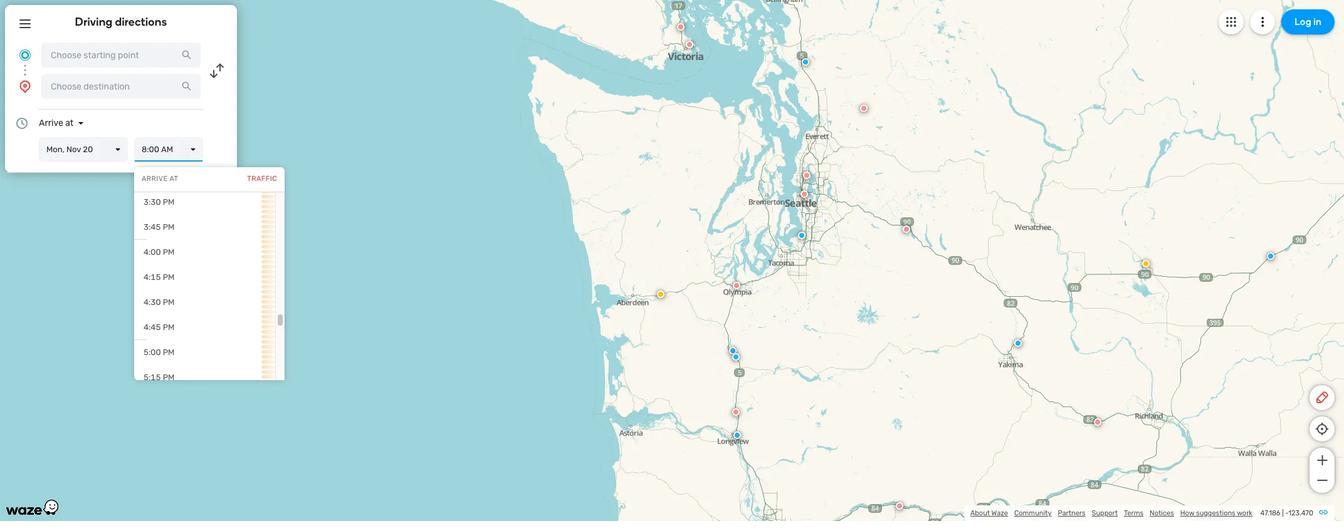 Task type: locate. For each thing, give the bounding box(es) containing it.
1 horizontal spatial police image
[[799, 232, 806, 240]]

Choose starting point text field
[[41, 43, 201, 68]]

2 vertical spatial police image
[[733, 354, 740, 361]]

arrive at
[[39, 118, 74, 129], [142, 175, 178, 183]]

arrive at up 3:30 pm on the top of page
[[142, 175, 178, 183]]

4 pm from the top
[[163, 273, 175, 282]]

work
[[1238, 510, 1253, 518]]

pm right 3:30
[[163, 198, 175, 207]]

7 pm from the top
[[163, 348, 175, 358]]

8 pm from the top
[[163, 373, 175, 383]]

4:15
[[144, 273, 161, 282]]

3:45 pm
[[144, 223, 175, 232]]

8:00 am list box
[[134, 137, 203, 162]]

arrive at up mon, in the left of the page
[[39, 118, 74, 129]]

3 pm from the top
[[163, 248, 175, 257]]

4:00 pm
[[144, 248, 175, 257]]

how suggestions work link
[[1181, 510, 1253, 518]]

5:15 pm option
[[134, 366, 275, 391]]

5:00 pm
[[144, 348, 175, 358]]

pm for 5:00 pm
[[163, 348, 175, 358]]

arrive
[[39, 118, 63, 129], [142, 175, 168, 183]]

hazard image
[[1143, 260, 1150, 268]]

0 horizontal spatial arrive at
[[39, 118, 74, 129]]

suggestions
[[1197, 510, 1236, 518]]

notices link
[[1151, 510, 1175, 518]]

1 pm from the top
[[163, 198, 175, 207]]

4:15 pm
[[144, 273, 175, 282]]

pm for 3:45 pm
[[163, 223, 175, 232]]

arrive up 3:30
[[142, 175, 168, 183]]

mon, nov 20 list box
[[39, 137, 128, 162]]

pm right 5:00
[[163, 348, 175, 358]]

pm right 4:00
[[163, 248, 175, 257]]

pm right the 4:45
[[163, 323, 175, 332]]

5 pm from the top
[[163, 298, 175, 307]]

pm
[[163, 198, 175, 207], [163, 223, 175, 232], [163, 248, 175, 257], [163, 273, 175, 282], [163, 298, 175, 307], [163, 323, 175, 332], [163, 348, 175, 358], [163, 373, 175, 383]]

4:45 pm option
[[134, 316, 275, 341]]

5:00
[[144, 348, 161, 358]]

at up 3:30 pm on the top of page
[[170, 175, 178, 183]]

at up mon, nov 20
[[65, 118, 74, 129]]

0 horizontal spatial arrive
[[39, 118, 63, 129]]

123.470
[[1289, 510, 1314, 518]]

0 horizontal spatial police image
[[733, 354, 740, 361]]

pm right 4:15
[[163, 273, 175, 282]]

4:00
[[144, 248, 161, 257]]

partners
[[1059, 510, 1086, 518]]

support
[[1093, 510, 1118, 518]]

0 vertical spatial arrive
[[39, 118, 63, 129]]

about waze community partners support terms notices how suggestions work
[[971, 510, 1253, 518]]

1 vertical spatial police image
[[1015, 340, 1023, 348]]

pm right 5:15
[[163, 373, 175, 383]]

partners link
[[1059, 510, 1086, 518]]

0 horizontal spatial at
[[65, 118, 74, 129]]

4:30
[[144, 298, 161, 307]]

nov
[[67, 145, 81, 154]]

47.186 | -123.470
[[1261, 510, 1314, 518]]

pm right 4:30
[[163, 298, 175, 307]]

20
[[83, 145, 93, 154]]

how
[[1181, 510, 1195, 518]]

road closed image
[[861, 105, 868, 112], [804, 172, 811, 179], [733, 282, 741, 290], [1095, 419, 1102, 427], [896, 503, 904, 511]]

1 horizontal spatial arrive at
[[142, 175, 178, 183]]

am
[[161, 145, 173, 154]]

police image
[[802, 58, 810, 66], [1268, 253, 1275, 260], [730, 348, 737, 355], [734, 432, 741, 440]]

6 pm from the top
[[163, 323, 175, 332]]

road closed image
[[678, 23, 685, 31], [686, 41, 694, 48], [801, 191, 809, 198], [903, 226, 911, 233], [733, 409, 740, 417]]

arrive up mon, in the left of the page
[[39, 118, 63, 129]]

support link
[[1093, 510, 1118, 518]]

1 horizontal spatial arrive
[[142, 175, 168, 183]]

pm right '3:45'
[[163, 223, 175, 232]]

waze
[[992, 510, 1009, 518]]

3:30
[[144, 198, 161, 207]]

1 vertical spatial at
[[170, 175, 178, 183]]

at
[[65, 118, 74, 129], [170, 175, 178, 183]]

47.186
[[1261, 510, 1281, 518]]

3:45 pm option
[[134, 215, 275, 240]]

directions
[[115, 15, 167, 29]]

Choose destination text field
[[41, 74, 201, 99]]

zoom in image
[[1315, 454, 1331, 469]]

2 pm from the top
[[163, 223, 175, 232]]

police image
[[799, 232, 806, 240], [1015, 340, 1023, 348], [733, 354, 740, 361]]

1 horizontal spatial at
[[170, 175, 178, 183]]



Task type: vqa. For each thing, say whether or not it's contained in the screenshot.
the right police icon
no



Task type: describe. For each thing, give the bounding box(es) containing it.
traffic
[[247, 175, 277, 183]]

-
[[1286, 510, 1289, 518]]

4:30 pm
[[144, 298, 175, 307]]

|
[[1283, 510, 1285, 518]]

4:45
[[144, 323, 161, 332]]

4:30 pm option
[[134, 290, 275, 316]]

0 vertical spatial police image
[[799, 232, 806, 240]]

3:30 pm option
[[134, 190, 275, 215]]

mon, nov 20
[[46, 145, 93, 154]]

community
[[1015, 510, 1052, 518]]

location image
[[18, 79, 33, 94]]

5:15 pm
[[144, 373, 175, 383]]

4:00 pm option
[[134, 240, 275, 265]]

current location image
[[18, 48, 33, 63]]

pm for 4:15 pm
[[163, 273, 175, 282]]

8:00 am
[[142, 145, 173, 154]]

pm for 4:30 pm
[[163, 298, 175, 307]]

about
[[971, 510, 991, 518]]

driving directions
[[75, 15, 167, 29]]

terms link
[[1125, 510, 1144, 518]]

mon,
[[46, 145, 65, 154]]

pencil image
[[1315, 391, 1331, 406]]

zoom out image
[[1315, 474, 1331, 489]]

5:00 pm option
[[134, 341, 275, 366]]

driving
[[75, 15, 113, 29]]

terms
[[1125, 510, 1144, 518]]

5:15
[[144, 373, 161, 383]]

about waze link
[[971, 510, 1009, 518]]

8:00
[[142, 145, 159, 154]]

4:45 pm
[[144, 323, 175, 332]]

1 vertical spatial arrive at
[[142, 175, 178, 183]]

clock image
[[14, 116, 29, 131]]

link image
[[1319, 508, 1329, 518]]

pm for 3:30 pm
[[163, 198, 175, 207]]

0 vertical spatial arrive at
[[39, 118, 74, 129]]

4:15 pm option
[[134, 265, 275, 290]]

2 horizontal spatial police image
[[1015, 340, 1023, 348]]

community link
[[1015, 510, 1052, 518]]

pm for 4:00 pm
[[163, 248, 175, 257]]

3:30 pm
[[144, 198, 175, 207]]

pm for 4:45 pm
[[163, 323, 175, 332]]

hazard image
[[657, 291, 665, 299]]

0 vertical spatial at
[[65, 118, 74, 129]]

1 vertical spatial arrive
[[142, 175, 168, 183]]

3:45
[[144, 223, 161, 232]]

pm for 5:15 pm
[[163, 373, 175, 383]]

notices
[[1151, 510, 1175, 518]]



